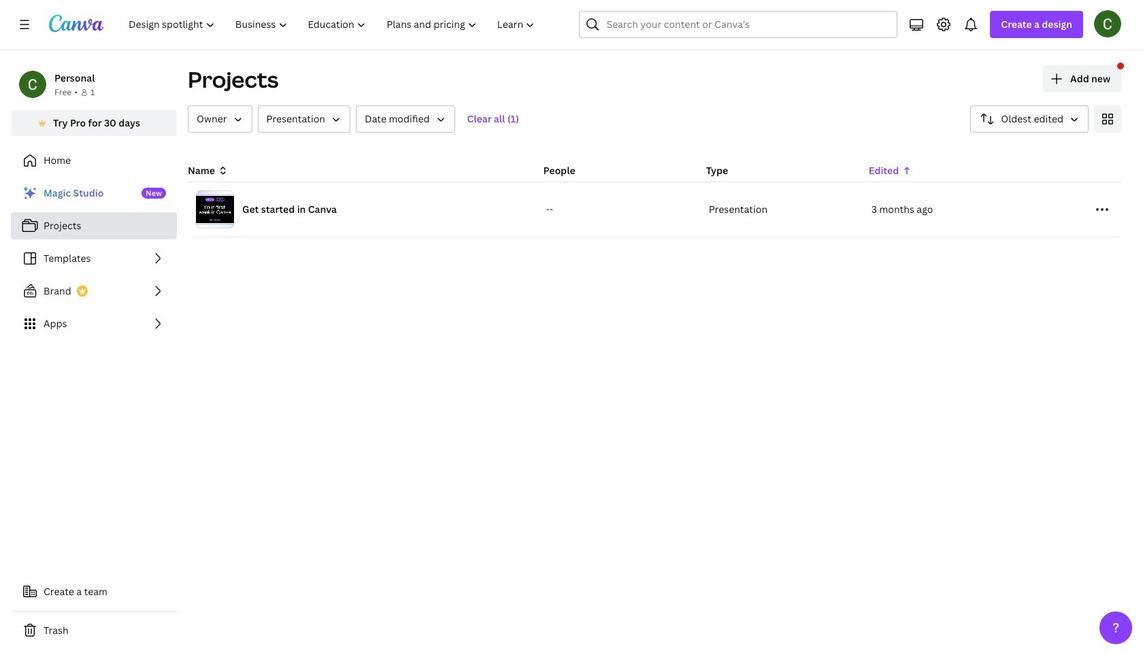 Task type: describe. For each thing, give the bounding box(es) containing it.
christina overa image
[[1094, 10, 1121, 37]]

top level navigation element
[[120, 11, 547, 38]]

Search search field
[[607, 12, 871, 37]]

Sort by button
[[970, 105, 1089, 133]]



Task type: vqa. For each thing, say whether or not it's contained in the screenshot.
the top THE YOUR
no



Task type: locate. For each thing, give the bounding box(es) containing it.
Category button
[[258, 105, 350, 133]]

list
[[11, 180, 177, 337]]

None search field
[[579, 11, 898, 38]]

Owner button
[[188, 105, 252, 133]]

Date modified button
[[356, 105, 455, 133]]



